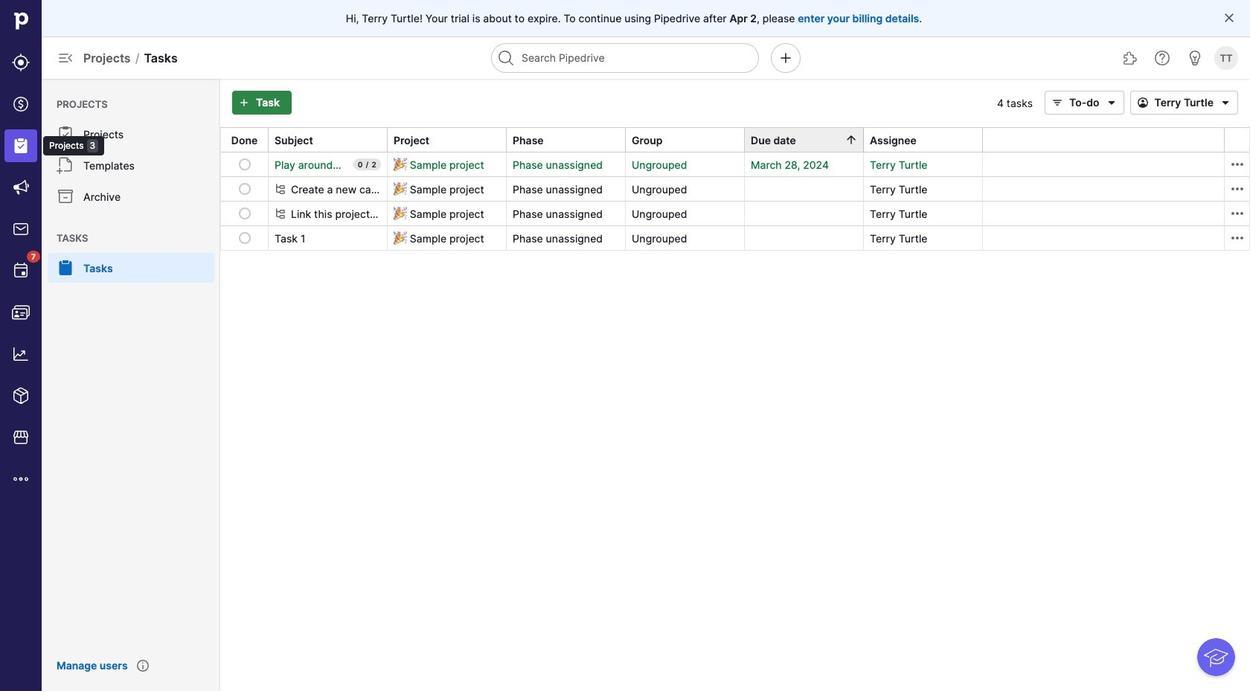Task type: vqa. For each thing, say whether or not it's contained in the screenshot.
second color link icon from the top of the page
no



Task type: locate. For each thing, give the bounding box(es) containing it.
sales inbox image
[[12, 220, 30, 238]]

0 vertical spatial color undefined image
[[57, 188, 74, 205]]

color secondary image for third color secondary icon from the top
[[275, 208, 287, 220]]

color primary inverted image
[[235, 97, 253, 109]]

menu
[[0, 0, 104, 692], [42, 79, 220, 692]]

marketplace image
[[12, 429, 30, 447]]

0 horizontal spatial color undefined image
[[12, 262, 30, 280]]

2 vertical spatial color secondary image
[[1229, 205, 1247, 223]]

2 vertical spatial color undefined image
[[57, 259, 74, 277]]

color primary image
[[1224, 12, 1236, 24], [846, 134, 858, 146], [239, 159, 251, 170], [239, 208, 251, 220], [239, 232, 251, 244]]

color secondary image for second color secondary icon from the top of the page
[[275, 183, 287, 195]]

1 vertical spatial color undefined image
[[57, 156, 74, 174]]

1 color undefined image from the top
[[57, 125, 74, 143]]

campaigns image
[[12, 179, 30, 197]]

color undefined image up contacts icon
[[12, 262, 30, 280]]

0 vertical spatial color secondary image
[[275, 183, 287, 195]]

0 vertical spatial color secondary image
[[1229, 156, 1247, 173]]

knowledge center bot, also known as kc bot is an onboarding assistant that allows you to see the list of onboarding items in one place for quick and easy reference. this improves your in-app experience. image
[[1198, 639, 1236, 677]]

menu item
[[0, 125, 42, 167], [42, 253, 220, 283]]

grid
[[220, 127, 1251, 251]]

1 vertical spatial color secondary image
[[275, 208, 287, 220]]

2 row from the top
[[221, 176, 1250, 201]]

color secondary image
[[275, 183, 287, 195], [275, 208, 287, 220], [1229, 229, 1247, 247]]

menu toggle image
[[57, 49, 74, 67]]

1 vertical spatial color secondary image
[[1229, 180, 1247, 198]]

home image
[[10, 10, 32, 32]]

contacts image
[[12, 304, 30, 322]]

0 vertical spatial color undefined image
[[57, 125, 74, 143]]

3 color secondary image from the top
[[1229, 205, 1247, 223]]

quick help image
[[1154, 49, 1172, 67]]

color undefined image
[[57, 125, 74, 143], [57, 156, 74, 174], [57, 259, 74, 277]]

color primary image
[[1103, 94, 1121, 112], [1217, 94, 1235, 112], [1049, 97, 1067, 109], [1134, 97, 1152, 109], [239, 183, 251, 195]]

color secondary image
[[1229, 156, 1247, 173], [1229, 180, 1247, 198], [1229, 205, 1247, 223]]

row
[[221, 153, 1250, 176], [221, 176, 1250, 201], [221, 201, 1250, 226], [221, 226, 1250, 250]]

4 row from the top
[[221, 226, 1250, 250]]

color undefined image
[[57, 188, 74, 205], [12, 262, 30, 280]]

2 color secondary image from the top
[[1229, 180, 1247, 198]]

color undefined image right campaigns 'image'
[[57, 188, 74, 205]]

2 vertical spatial color secondary image
[[1229, 229, 1247, 247]]



Task type: describe. For each thing, give the bounding box(es) containing it.
insights image
[[12, 345, 30, 363]]

deals image
[[12, 95, 30, 113]]

Search Pipedrive field
[[491, 43, 759, 73]]

quick add image
[[777, 49, 795, 67]]

info image
[[137, 660, 149, 672]]

sales assistant image
[[1187, 49, 1205, 67]]

1 row from the top
[[221, 153, 1250, 176]]

2 color undefined image from the top
[[57, 156, 74, 174]]

projects image
[[12, 137, 30, 155]]

0 vertical spatial menu item
[[0, 125, 42, 167]]

products image
[[12, 387, 30, 405]]

3 color undefined image from the top
[[57, 259, 74, 277]]

1 vertical spatial color undefined image
[[12, 262, 30, 280]]

1 color secondary image from the top
[[1229, 156, 1247, 173]]

leads image
[[12, 54, 30, 71]]

1 vertical spatial menu item
[[42, 253, 220, 283]]

1 horizontal spatial color undefined image
[[57, 188, 74, 205]]

3 row from the top
[[221, 201, 1250, 226]]

more image
[[12, 470, 30, 488]]



